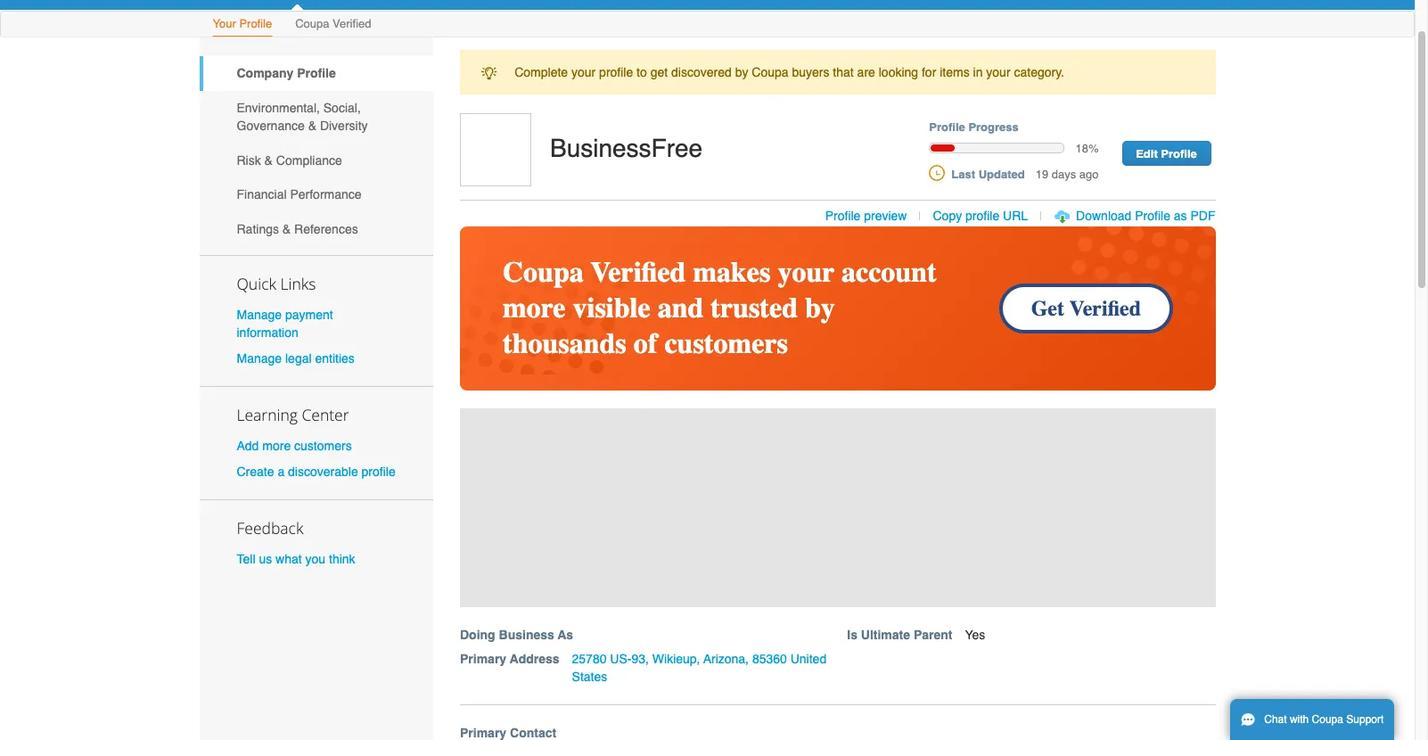 Task type: describe. For each thing, give the bounding box(es) containing it.
ratings
[[237, 222, 279, 236]]

is
[[847, 628, 858, 642]]

businessfree image
[[460, 114, 532, 187]]

manage legal entities
[[237, 351, 355, 366]]

businessfree
[[550, 134, 703, 162]]

edit profile link
[[1122, 141, 1212, 166]]

2 your from the left
[[987, 65, 1011, 80]]

links
[[280, 273, 316, 294]]

profile for download profile as pdf
[[1136, 209, 1171, 223]]

pdf
[[1191, 209, 1216, 223]]

& inside environmental, social, governance & diversity
[[308, 119, 317, 133]]

add more customers link
[[237, 439, 352, 453]]

business
[[499, 628, 555, 642]]

primary for primary address
[[460, 652, 507, 666]]

quick
[[237, 273, 276, 294]]

manage for manage payment information
[[237, 307, 282, 322]]

ago
[[1080, 167, 1099, 181]]

edit
[[1136, 147, 1158, 161]]

manage for manage legal entities
[[237, 351, 282, 366]]

19
[[1036, 167, 1049, 181]]

coupa verified link
[[294, 13, 372, 37]]

profile left progress
[[930, 121, 966, 134]]

25780
[[572, 652, 607, 666]]

tell
[[237, 552, 256, 567]]

your
[[213, 17, 236, 30]]

create a discoverable profile link
[[237, 465, 396, 479]]

references
[[294, 222, 358, 236]]

days
[[1052, 167, 1077, 181]]

you
[[305, 552, 326, 567]]

primary contact
[[460, 726, 557, 740]]

manage payment information
[[237, 307, 333, 339]]

us
[[259, 552, 272, 567]]

last updated
[[952, 167, 1025, 181]]

discovered
[[672, 65, 732, 80]]

financial performance
[[237, 188, 362, 202]]

download
[[1077, 209, 1132, 223]]

edit profile
[[1136, 147, 1198, 161]]

complete your profile to get discovered by coupa buyers that are looking for items in your category. alert
[[460, 50, 1216, 95]]

add
[[237, 439, 259, 453]]

url
[[1003, 209, 1028, 223]]

profile for company profile
[[297, 66, 336, 81]]

profile preview link
[[826, 209, 907, 223]]

with
[[1290, 713, 1309, 726]]

your profile link
[[212, 13, 273, 37]]

risk & compliance
[[237, 153, 342, 167]]

a
[[278, 465, 285, 479]]

profile inside complete your profile to get discovered by coupa buyers that are looking for items in your category. alert
[[599, 65, 633, 80]]

profile progress
[[930, 121, 1019, 134]]

add more customers
[[237, 439, 352, 453]]

tell us what you think button
[[237, 550, 355, 568]]

are
[[858, 65, 876, 80]]

financial
[[237, 188, 287, 202]]

verified
[[333, 17, 371, 30]]

last
[[952, 167, 976, 181]]

yes
[[965, 628, 986, 642]]

parent
[[914, 628, 953, 642]]

preview
[[864, 209, 907, 223]]

risk
[[237, 153, 261, 167]]

discoverable
[[288, 465, 358, 479]]

background image
[[460, 408, 1216, 607]]

25780 us-93, wikieup, arizona, 85360 united states
[[572, 652, 827, 684]]

buyers
[[792, 65, 830, 80]]

learning
[[237, 404, 298, 425]]

profile for your profile
[[239, 17, 272, 30]]

more
[[262, 439, 291, 453]]

manage payment information link
[[237, 307, 333, 339]]

profile for edit profile
[[1161, 147, 1198, 161]]

for
[[922, 65, 937, 80]]

compliance
[[276, 153, 342, 167]]

primary address
[[460, 652, 560, 666]]

social,
[[324, 101, 361, 115]]

environmental, social, governance & diversity
[[237, 101, 368, 133]]

think
[[329, 552, 355, 567]]

chat
[[1265, 713, 1287, 726]]

businessfree banner
[[454, 114, 1235, 705]]

1 your from the left
[[572, 65, 596, 80]]



Task type: vqa. For each thing, say whether or not it's contained in the screenshot.
References
yes



Task type: locate. For each thing, give the bounding box(es) containing it.
& right ratings
[[283, 222, 291, 236]]

environmental, social, governance & diversity link
[[199, 91, 433, 143]]

payment
[[285, 307, 333, 322]]

complete
[[515, 65, 568, 80]]

2 primary from the top
[[460, 726, 507, 740]]

85360
[[753, 652, 787, 666]]

2 horizontal spatial coupa
[[1312, 713, 1344, 726]]

feedback
[[237, 518, 304, 539]]

united
[[791, 652, 827, 666]]

states
[[572, 669, 608, 684]]

profile left preview
[[826, 209, 861, 223]]

customers
[[294, 439, 352, 453]]

address
[[510, 652, 560, 666]]

& for references
[[283, 222, 291, 236]]

company profile link
[[199, 56, 433, 91]]

us-
[[610, 652, 632, 666]]

1 vertical spatial profile
[[966, 209, 1000, 223]]

2 horizontal spatial profile
[[966, 209, 1000, 223]]

0 vertical spatial primary
[[460, 652, 507, 666]]

ultimate
[[861, 628, 911, 642]]

create
[[237, 465, 274, 479]]

coupa right the with
[[1312, 713, 1344, 726]]

19 days ago
[[1036, 167, 1099, 181]]

profile
[[599, 65, 633, 80], [966, 209, 1000, 223], [362, 465, 396, 479]]

information
[[237, 325, 299, 339]]

environmental,
[[237, 101, 320, 115]]

& right the risk
[[265, 153, 273, 167]]

doing
[[460, 628, 496, 642]]

performance
[[290, 188, 362, 202]]

as
[[558, 628, 574, 642]]

company
[[237, 66, 294, 81]]

your profile
[[213, 17, 272, 30]]

center
[[302, 404, 349, 425]]

ratings & references
[[237, 222, 358, 236]]

tell us what you think
[[237, 552, 355, 567]]

primary for primary contact
[[460, 726, 507, 740]]

ratings & references link
[[199, 212, 433, 246]]

in
[[973, 65, 983, 80]]

0 horizontal spatial your
[[572, 65, 596, 80]]

by
[[735, 65, 749, 80]]

1 horizontal spatial &
[[283, 222, 291, 236]]

0 horizontal spatial coupa
[[295, 17, 329, 30]]

updated
[[979, 167, 1025, 181]]

primary inside 'businessfree' banner
[[460, 652, 507, 666]]

2 vertical spatial profile
[[362, 465, 396, 479]]

legal
[[285, 351, 312, 366]]

download profile as pdf
[[1077, 209, 1216, 223]]

0 vertical spatial profile
[[599, 65, 633, 80]]

1 horizontal spatial your
[[987, 65, 1011, 80]]

& for compliance
[[265, 153, 273, 167]]

doing business as
[[460, 628, 574, 642]]

coupa inside alert
[[752, 65, 789, 80]]

diversity
[[320, 119, 368, 133]]

quick links
[[237, 273, 316, 294]]

profile inside copy profile url button
[[966, 209, 1000, 223]]

18%
[[1076, 142, 1099, 155]]

coupa verified
[[295, 17, 371, 30]]

your right complete
[[572, 65, 596, 80]]

chat with coupa support
[[1265, 713, 1384, 726]]

profile left the as
[[1136, 209, 1171, 223]]

2 vertical spatial &
[[283, 222, 291, 236]]

category.
[[1014, 65, 1065, 80]]

copy profile url button
[[933, 207, 1028, 225]]

2 manage from the top
[[237, 351, 282, 366]]

copy profile url
[[933, 209, 1028, 223]]

coupa
[[295, 17, 329, 30], [752, 65, 789, 80], [1312, 713, 1344, 726]]

support
[[1347, 713, 1384, 726]]

primary down doing
[[460, 652, 507, 666]]

is ultimate parent
[[847, 628, 953, 642]]

learning center
[[237, 404, 349, 425]]

0 horizontal spatial profile
[[362, 465, 396, 479]]

copy
[[933, 209, 962, 223]]

entities
[[315, 351, 355, 366]]

primary
[[460, 652, 507, 666], [460, 726, 507, 740]]

1 vertical spatial coupa
[[752, 65, 789, 80]]

wikieup,
[[653, 652, 701, 666]]

to
[[637, 65, 647, 80]]

1 vertical spatial manage
[[237, 351, 282, 366]]

0 vertical spatial &
[[308, 119, 317, 133]]

1 vertical spatial primary
[[460, 726, 507, 740]]

manage up information
[[237, 307, 282, 322]]

complete your profile to get discovered by coupa buyers that are looking for items in your category.
[[515, 65, 1065, 80]]

1 manage from the top
[[237, 307, 282, 322]]

download profile as pdf button
[[1077, 207, 1216, 225]]

profile
[[239, 17, 272, 30], [297, 66, 336, 81], [930, 121, 966, 134], [1161, 147, 1198, 161], [826, 209, 861, 223], [1136, 209, 1171, 223]]

as
[[1174, 209, 1188, 223]]

profile left url
[[966, 209, 1000, 223]]

0 vertical spatial coupa
[[295, 17, 329, 30]]

your right in
[[987, 65, 1011, 80]]

risk & compliance link
[[199, 143, 433, 177]]

company profile
[[237, 66, 336, 81]]

profile up social,
[[297, 66, 336, 81]]

chat with coupa support button
[[1231, 699, 1395, 740]]

manage legal entities link
[[237, 351, 355, 366]]

profile right your
[[239, 17, 272, 30]]

primary left contact
[[460, 726, 507, 740]]

that
[[833, 65, 854, 80]]

profile left to
[[599, 65, 633, 80]]

& left diversity
[[308, 119, 317, 133]]

2 vertical spatial coupa
[[1312, 713, 1344, 726]]

profile inside button
[[1136, 209, 1171, 223]]

0 horizontal spatial &
[[265, 153, 273, 167]]

get
[[651, 65, 668, 80]]

coupa right by
[[752, 65, 789, 80]]

25780 us-93, wikieup, arizona, 85360 united states link
[[572, 652, 827, 684]]

contact
[[510, 726, 557, 740]]

financial performance link
[[199, 177, 433, 212]]

manage inside manage payment information
[[237, 307, 282, 322]]

profile right edit
[[1161, 147, 1198, 161]]

1 horizontal spatial coupa
[[752, 65, 789, 80]]

2 horizontal spatial &
[[308, 119, 317, 133]]

1 horizontal spatial profile
[[599, 65, 633, 80]]

coupa inside button
[[1312, 713, 1344, 726]]

profile inside 'link'
[[1161, 147, 1198, 161]]

what
[[276, 552, 302, 567]]

0 vertical spatial manage
[[237, 307, 282, 322]]

your
[[572, 65, 596, 80], [987, 65, 1011, 80]]

1 vertical spatial &
[[265, 153, 273, 167]]

governance
[[237, 119, 305, 133]]

manage down information
[[237, 351, 282, 366]]

profile right the discoverable
[[362, 465, 396, 479]]

1 primary from the top
[[460, 652, 507, 666]]

arizona,
[[704, 652, 749, 666]]

coupa left verified
[[295, 17, 329, 30]]



